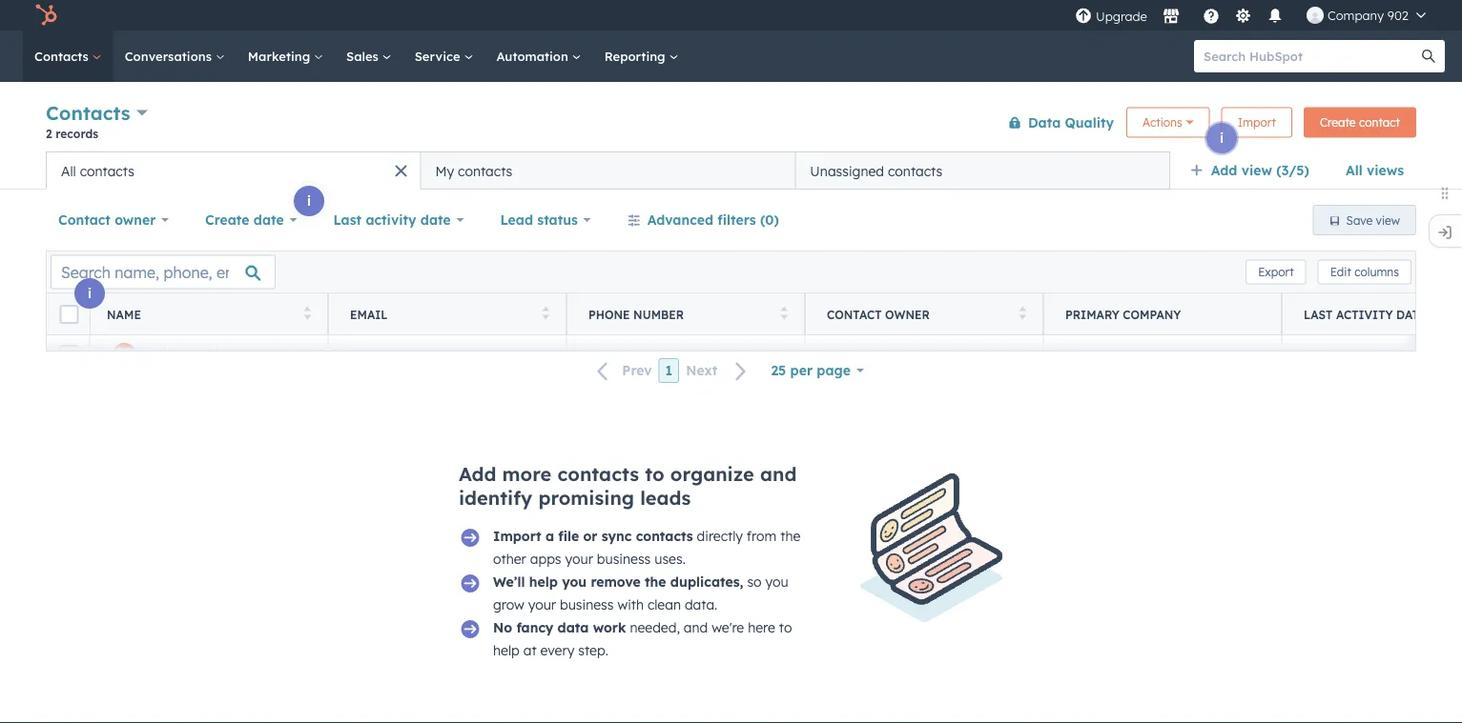 Task type: vqa. For each thing, say whether or not it's contained in the screenshot.
Save view
yes



Task type: locate. For each thing, give the bounding box(es) containing it.
advanced filters (0) button
[[615, 201, 791, 239]]

your inside the directly from the other apps your business uses.
[[565, 551, 593, 568]]

1 horizontal spatial to
[[779, 620, 792, 637]]

unassigned contacts button
[[795, 152, 1170, 190]]

0 vertical spatial to
[[645, 463, 664, 486]]

-- down primary
[[1067, 346, 1077, 363]]

all inside button
[[61, 163, 76, 179]]

create date
[[205, 212, 284, 228]]

name
[[107, 308, 141, 322]]

contacts for all contacts
[[80, 163, 134, 179]]

0 vertical spatial business
[[597, 551, 651, 568]]

last inside popup button
[[333, 212, 362, 228]]

to
[[645, 463, 664, 486], [779, 620, 792, 637]]

to left the organize
[[645, 463, 664, 486]]

2 - from the left
[[595, 346, 600, 363]]

you
[[562, 574, 587, 591], [765, 574, 788, 591]]

0 horizontal spatial press to sort. image
[[304, 307, 311, 320]]

1 horizontal spatial contact owner
[[827, 308, 930, 322]]

menu
[[1073, 0, 1439, 31]]

contact owner
[[58, 212, 156, 228], [827, 308, 930, 322]]

we'll help you remove the duplicates,
[[493, 574, 743, 591]]

1 vertical spatial view
[[1376, 213, 1400, 227]]

date inside popup button
[[420, 212, 451, 228]]

uses.
[[654, 551, 686, 568]]

press to sort. image
[[781, 307, 788, 320], [1019, 307, 1026, 320]]

contacts inside button
[[80, 163, 134, 179]]

press to sort. image up 25 on the bottom right of page
[[781, 307, 788, 320]]

unassigned inside button
[[828, 346, 902, 363]]

and
[[760, 463, 797, 486], [684, 620, 708, 637]]

0 vertical spatial contact
[[58, 212, 111, 228]]

1 horizontal spatial press to sort. image
[[542, 307, 549, 320]]

hubspot image
[[34, 4, 57, 27]]

prev
[[622, 363, 652, 379]]

edit columns
[[1330, 265, 1399, 279]]

and down data.
[[684, 620, 708, 637]]

i button left name
[[74, 278, 105, 309]]

contact down all contacts
[[58, 212, 111, 228]]

1 horizontal spatial press to sort. image
[[1019, 307, 1026, 320]]

the right the from
[[780, 528, 800, 545]]

create contact button
[[1304, 107, 1416, 138]]

contact inside popup button
[[58, 212, 111, 228]]

and up the from
[[760, 463, 797, 486]]

0 vertical spatial unassigned
[[810, 163, 884, 179]]

save view
[[1346, 213, 1400, 227]]

contact
[[1359, 115, 1400, 130]]

0 horizontal spatial to
[[645, 463, 664, 486]]

press to sort. image up contact)
[[304, 307, 311, 320]]

import up add view (3/5)
[[1238, 115, 1276, 130]]

business up we'll help you remove the duplicates,
[[597, 551, 651, 568]]

unassigned contacts
[[810, 163, 942, 179]]

1 -- from the left
[[590, 346, 600, 363]]

contacts down hubspot link
[[34, 48, 92, 64]]

owner up unassigned button
[[885, 308, 930, 322]]

create down all contacts button
[[205, 212, 249, 228]]

1 vertical spatial owner
[[885, 308, 930, 322]]

0 vertical spatial and
[[760, 463, 797, 486]]

date right the activity
[[420, 212, 451, 228]]

0 vertical spatial view
[[1241, 162, 1272, 179]]

duplicates,
[[670, 574, 743, 591]]

contact up page
[[827, 308, 882, 322]]

1 horizontal spatial last
[[1304, 308, 1333, 322]]

needed, and we're here to help at every step.
[[493, 620, 792, 659]]

1 horizontal spatial date
[[420, 212, 451, 228]]

1 all from the left
[[1346, 162, 1363, 179]]

1 vertical spatial contact owner
[[827, 308, 930, 322]]

1 horizontal spatial i button
[[294, 186, 324, 216]]

you right so
[[765, 574, 788, 591]]

owner
[[115, 212, 156, 228], [885, 308, 930, 322]]

date
[[1396, 308, 1426, 322]]

-- down phone
[[590, 346, 600, 363]]

1 vertical spatial and
[[684, 620, 708, 637]]

0 vertical spatial create
[[1320, 115, 1356, 130]]

every
[[540, 643, 574, 659]]

press to sort. element up contact)
[[304, 307, 311, 323]]

unassigned button
[[805, 336, 1043, 374]]

last left activity
[[1304, 308, 1333, 322]]

0 horizontal spatial view
[[1241, 162, 1272, 179]]

brian halligan (sample contact) link
[[147, 346, 365, 363]]

view left (3/5)
[[1241, 162, 1272, 179]]

grow
[[493, 597, 524, 614]]

all down 2 records
[[61, 163, 76, 179]]

edit
[[1330, 265, 1351, 279]]

1 press to sort. image from the left
[[304, 307, 311, 320]]

create left contact
[[1320, 115, 1356, 130]]

last
[[333, 212, 362, 228], [1304, 308, 1333, 322]]

bh@hubspot.com link
[[351, 346, 467, 363]]

help down apps
[[529, 574, 558, 591]]

-- inside button
[[590, 346, 600, 363]]

contact owner button
[[46, 201, 181, 239]]

last activity date
[[333, 212, 451, 228]]

here
[[748, 620, 775, 637]]

0 horizontal spatial press to sort. image
[[781, 307, 788, 320]]

file
[[558, 528, 579, 545]]

contact)
[[308, 346, 365, 363]]

0 horizontal spatial contact owner
[[58, 212, 156, 228]]

0 horizontal spatial you
[[562, 574, 587, 591]]

help inside needed, and we're here to help at every step.
[[493, 643, 520, 659]]

data
[[1028, 114, 1061, 131]]

settings image
[[1234, 8, 1252, 25]]

0 horizontal spatial help
[[493, 643, 520, 659]]

help image
[[1203, 9, 1220, 26]]

notifications image
[[1266, 9, 1284, 26]]

your
[[565, 551, 593, 568], [528, 597, 556, 614]]

press to sort. image
[[304, 307, 311, 320], [542, 307, 549, 320]]

view inside add view (3/5) popup button
[[1241, 162, 1272, 179]]

press to sort. element for phone number
[[781, 307, 788, 323]]

press to sort. element for email
[[542, 307, 549, 323]]

add down import "button"
[[1211, 162, 1237, 179]]

0 horizontal spatial all
[[61, 163, 76, 179]]

add left more
[[459, 463, 496, 486]]

1 horizontal spatial contact
[[827, 308, 882, 322]]

unassigned for unassigned contacts
[[810, 163, 884, 179]]

0 horizontal spatial contact
[[58, 212, 111, 228]]

0 vertical spatial last
[[333, 212, 362, 228]]

your down file on the left bottom of page
[[565, 551, 593, 568]]

2 press to sort. image from the left
[[1019, 307, 1026, 320]]

1 horizontal spatial you
[[765, 574, 788, 591]]

2 date from the left
[[420, 212, 451, 228]]

0 vertical spatial i
[[1220, 130, 1224, 146]]

your inside the so you grow your business with clean data.
[[528, 597, 556, 614]]

the up clean
[[645, 574, 666, 591]]

0 horizontal spatial --
[[590, 346, 600, 363]]

business inside the directly from the other apps your business uses.
[[597, 551, 651, 568]]

last for last activity date (pdt)
[[1304, 308, 1333, 322]]

3 press to sort. element from the left
[[781, 307, 788, 323]]

add inside popup button
[[1211, 162, 1237, 179]]

import inside "button"
[[1238, 115, 1276, 130]]

1 horizontal spatial add
[[1211, 162, 1237, 179]]

to inside the add more contacts to organize and identify promising leads
[[645, 463, 664, 486]]

to inside needed, and we're here to help at every step.
[[779, 620, 792, 637]]

bh@hubspot.com
[[351, 346, 467, 363]]

contacts for unassigned contacts
[[888, 163, 942, 179]]

all
[[1346, 162, 1363, 179], [61, 163, 76, 179]]

1 vertical spatial last
[[1304, 308, 1333, 322]]

contacts inside the add more contacts to organize and identify promising leads
[[557, 463, 639, 486]]

0 horizontal spatial add
[[459, 463, 496, 486]]

2 all from the left
[[61, 163, 76, 179]]

2 you from the left
[[765, 574, 788, 591]]

1 vertical spatial to
[[779, 620, 792, 637]]

press to sort. element left primary
[[1019, 307, 1026, 323]]

1 horizontal spatial i
[[307, 193, 311, 209]]

1 vertical spatial help
[[493, 643, 520, 659]]

2 vertical spatial i button
[[74, 278, 105, 309]]

1 horizontal spatial --
[[1067, 346, 1077, 363]]

3 - from the left
[[1067, 346, 1072, 363]]

business up data
[[560, 597, 614, 614]]

contacts up records
[[46, 101, 130, 125]]

press to sort. image left primary
[[1019, 307, 1026, 320]]

so you grow your business with clean data.
[[493, 574, 788, 614]]

press to sort. element
[[304, 307, 311, 323], [542, 307, 549, 323], [781, 307, 788, 323], [1019, 307, 1026, 323]]

import up "other"
[[493, 528, 541, 545]]

lead status
[[500, 212, 578, 228]]

1 horizontal spatial and
[[760, 463, 797, 486]]

2 horizontal spatial --
[[1305, 346, 1316, 363]]

press to sort. element for contact owner
[[1019, 307, 1026, 323]]

we'll
[[493, 574, 525, 591]]

1 vertical spatial contacts
[[46, 101, 130, 125]]

to right here
[[779, 620, 792, 637]]

i down the contact owner popup button
[[88, 285, 92, 302]]

press to sort. image left phone
[[542, 307, 549, 320]]

contacts inside 'button'
[[458, 163, 512, 179]]

1 vertical spatial the
[[645, 574, 666, 591]]

your up the fancy
[[528, 597, 556, 614]]

1 vertical spatial business
[[560, 597, 614, 614]]

2 vertical spatial i
[[88, 285, 92, 302]]

unassigned
[[810, 163, 884, 179], [828, 346, 902, 363]]

help
[[529, 574, 558, 591], [493, 643, 520, 659]]

1 horizontal spatial import
[[1238, 115, 1276, 130]]

1 date from the left
[[254, 212, 284, 228]]

search image
[[1422, 50, 1435, 63]]

from
[[747, 528, 777, 545]]

the inside the directly from the other apps your business uses.
[[780, 528, 800, 545]]

0 horizontal spatial and
[[684, 620, 708, 637]]

create for create contact
[[1320, 115, 1356, 130]]

all for all contacts
[[61, 163, 76, 179]]

view right save
[[1376, 213, 1400, 227]]

4 press to sort. element from the left
[[1019, 307, 1026, 323]]

25
[[771, 362, 786, 379]]

press to sort. element left phone
[[542, 307, 549, 323]]

export button
[[1246, 260, 1306, 285]]

prev button
[[586, 359, 659, 384]]

all left "views"
[[1346, 162, 1363, 179]]

0 horizontal spatial create
[[205, 212, 249, 228]]

0 vertical spatial contact owner
[[58, 212, 156, 228]]

0 vertical spatial the
[[780, 528, 800, 545]]

2 horizontal spatial i button
[[1206, 123, 1237, 154]]

i down all contacts button
[[307, 193, 311, 209]]

create inside button
[[1320, 115, 1356, 130]]

create inside 'popup button'
[[205, 212, 249, 228]]

help down no on the left bottom
[[493, 643, 520, 659]]

company 902 button
[[1295, 0, 1437, 31]]

0 horizontal spatial your
[[528, 597, 556, 614]]

unassigned inside button
[[810, 163, 884, 179]]

quality
[[1065, 114, 1114, 131]]

i button right create date
[[294, 186, 324, 216]]

0 vertical spatial import
[[1238, 115, 1276, 130]]

at
[[523, 643, 537, 659]]

the
[[780, 528, 800, 545], [645, 574, 666, 591]]

0 vertical spatial owner
[[115, 212, 156, 228]]

edit columns button
[[1318, 260, 1411, 285]]

1 vertical spatial i
[[307, 193, 311, 209]]

1 horizontal spatial all
[[1346, 162, 1363, 179]]

Search name, phone, email addresses, or company search field
[[51, 255, 276, 289]]

6 - from the left
[[1310, 346, 1316, 363]]

email
[[350, 308, 388, 322]]

press to sort. element up 25 on the bottom right of page
[[781, 307, 788, 323]]

1 horizontal spatial help
[[529, 574, 558, 591]]

contacts inside button
[[888, 163, 942, 179]]

activity
[[366, 212, 416, 228]]

contacts
[[34, 48, 92, 64], [46, 101, 130, 125]]

0 horizontal spatial last
[[333, 212, 362, 228]]

other
[[493, 551, 526, 568]]

1 horizontal spatial view
[[1376, 213, 1400, 227]]

1 vertical spatial your
[[528, 597, 556, 614]]

contact owner down all contacts
[[58, 212, 156, 228]]

directly
[[697, 528, 743, 545]]

advanced filters (0)
[[647, 212, 779, 228]]

0 horizontal spatial import
[[493, 528, 541, 545]]

i button up add view (3/5)
[[1206, 123, 1237, 154]]

number
[[633, 308, 684, 322]]

0 horizontal spatial date
[[254, 212, 284, 228]]

-
[[590, 346, 595, 363], [595, 346, 600, 363], [1067, 346, 1072, 363], [1072, 346, 1077, 363], [1305, 346, 1310, 363], [1310, 346, 1316, 363]]

import for import
[[1238, 115, 1276, 130]]

2 horizontal spatial i
[[1220, 130, 1224, 146]]

0 horizontal spatial owner
[[115, 212, 156, 228]]

1 vertical spatial create
[[205, 212, 249, 228]]

step.
[[578, 643, 608, 659]]

contacts link
[[23, 31, 113, 82]]

i for the middle i button
[[307, 193, 311, 209]]

0 vertical spatial add
[[1211, 162, 1237, 179]]

brian halligan (sample contact)
[[147, 346, 365, 363]]

view inside save view button
[[1376, 213, 1400, 227]]

1 horizontal spatial the
[[780, 528, 800, 545]]

you left remove
[[562, 574, 587, 591]]

1 horizontal spatial create
[[1320, 115, 1356, 130]]

2 press to sort. element from the left
[[542, 307, 549, 323]]

sales
[[346, 48, 382, 64]]

halligan
[[188, 346, 244, 363]]

i up add view (3/5) popup button
[[1220, 130, 1224, 146]]

add inside the add more contacts to organize and identify promising leads
[[459, 463, 496, 486]]

so
[[747, 574, 762, 591]]

-- down last activity date (pdt)
[[1305, 346, 1316, 363]]

0 vertical spatial your
[[565, 551, 593, 568]]

marketplaces button
[[1151, 0, 1191, 31]]

1 press to sort. image from the left
[[781, 307, 788, 320]]

1 horizontal spatial your
[[565, 551, 593, 568]]

0 horizontal spatial the
[[645, 574, 666, 591]]

last left the activity
[[333, 212, 362, 228]]

1 vertical spatial add
[[459, 463, 496, 486]]

owner up search name, phone, email addresses, or company search field
[[115, 212, 156, 228]]

date down all contacts button
[[254, 212, 284, 228]]

import
[[1238, 115, 1276, 130], [493, 528, 541, 545]]

2 press to sort. image from the left
[[542, 307, 549, 320]]

work
[[593, 620, 626, 637]]

all contacts button
[[46, 152, 421, 190]]

1 vertical spatial unassigned
[[828, 346, 902, 363]]

data
[[558, 620, 589, 637]]

0 horizontal spatial i
[[88, 285, 92, 302]]

Search HubSpot search field
[[1194, 40, 1428, 72]]

contact owner up unassigned button
[[827, 308, 930, 322]]

settings link
[[1231, 5, 1255, 25]]

1 vertical spatial import
[[493, 528, 541, 545]]

1 vertical spatial i button
[[294, 186, 324, 216]]



Task type: describe. For each thing, give the bounding box(es) containing it.
add for add view (3/5)
[[1211, 162, 1237, 179]]

reporting
[[604, 48, 669, 64]]

unassigned for unassigned
[[828, 346, 902, 363]]

primary company
[[1065, 308, 1181, 322]]

actions
[[1143, 115, 1182, 130]]

last activity date button
[[321, 201, 476, 239]]

add view (3/5)
[[1211, 162, 1309, 179]]

pagination navigation
[[586, 358, 759, 384]]

(0)
[[760, 212, 779, 228]]

0 vertical spatial i button
[[1206, 123, 1237, 154]]

no
[[493, 620, 512, 637]]

i for top i button
[[1220, 130, 1224, 146]]

add view (3/5) button
[[1178, 152, 1333, 190]]

0 vertical spatial contacts
[[34, 48, 92, 64]]

create for create date
[[205, 212, 249, 228]]

my
[[435, 163, 454, 179]]

1 horizontal spatial owner
[[885, 308, 930, 322]]

you inside the so you grow your business with clean data.
[[765, 574, 788, 591]]

a
[[545, 528, 554, 545]]

2 -- from the left
[[1067, 346, 1077, 363]]

activity
[[1336, 308, 1393, 322]]

status
[[537, 212, 578, 228]]

import button
[[1221, 107, 1292, 138]]

save
[[1346, 213, 1373, 227]]

needed,
[[630, 620, 680, 637]]

no fancy data work
[[493, 620, 626, 637]]

my contacts button
[[421, 152, 795, 190]]

(pdt)
[[1430, 308, 1461, 322]]

25 per page
[[771, 362, 851, 379]]

mateo roberts image
[[1306, 7, 1324, 24]]

page
[[817, 362, 851, 379]]

hubspot link
[[23, 4, 72, 27]]

create contact
[[1320, 115, 1400, 130]]

brian
[[147, 346, 184, 363]]

25 per page button
[[759, 352, 876, 390]]

apps
[[530, 551, 561, 568]]

organize
[[670, 463, 754, 486]]

(sample
[[248, 346, 303, 363]]

0 horizontal spatial i button
[[74, 278, 105, 309]]

contacts button
[[46, 99, 148, 127]]

all contacts
[[61, 163, 134, 179]]

date inside 'popup button'
[[254, 212, 284, 228]]

lead status button
[[488, 201, 603, 239]]

bh@hubspot.com button
[[328, 336, 567, 374]]

help button
[[1195, 0, 1227, 31]]

company 902
[[1327, 7, 1409, 23]]

1 - from the left
[[590, 346, 595, 363]]

more
[[502, 463, 551, 486]]

next button
[[679, 359, 759, 384]]

0 vertical spatial help
[[529, 574, 558, 591]]

business inside the so you grow your business with clean data.
[[560, 597, 614, 614]]

marketing
[[248, 48, 314, 64]]

primary company column header
[[1043, 294, 1283, 336]]

4 - from the left
[[1072, 346, 1077, 363]]

filters
[[717, 212, 756, 228]]

phone
[[588, 308, 630, 322]]

service link
[[403, 31, 485, 82]]

press to sort. image for phone number
[[781, 307, 788, 320]]

automation
[[496, 48, 572, 64]]

records
[[56, 126, 98, 141]]

upgrade
[[1096, 9, 1147, 24]]

service
[[415, 48, 464, 64]]

remove
[[591, 574, 641, 591]]

next
[[686, 363, 718, 379]]

data quality button
[[996, 103, 1115, 142]]

view for save
[[1376, 213, 1400, 227]]

contacts inside popup button
[[46, 101, 130, 125]]

sync
[[602, 528, 632, 545]]

or
[[583, 528, 597, 545]]

notifications button
[[1259, 0, 1291, 31]]

press to sort. image for contact owner
[[1019, 307, 1026, 320]]

views
[[1367, 162, 1404, 179]]

1 button
[[659, 359, 679, 383]]

1 you from the left
[[562, 574, 587, 591]]

owner inside popup button
[[115, 212, 156, 228]]

import for import a file or sync contacts
[[493, 528, 541, 545]]

leads
[[640, 486, 691, 510]]

marketplaces image
[[1162, 9, 1180, 26]]

promising
[[538, 486, 634, 510]]

all for all views
[[1346, 162, 1363, 179]]

3 -- from the left
[[1305, 346, 1316, 363]]

last activity date (pdt)
[[1304, 308, 1461, 322]]

contact owner inside popup button
[[58, 212, 156, 228]]

primary
[[1065, 308, 1119, 322]]

add more contacts to organize and identify promising leads
[[459, 463, 797, 510]]

5 - from the left
[[1305, 346, 1310, 363]]

1 press to sort. element from the left
[[304, 307, 311, 323]]

add for add more contacts to organize and identify promising leads
[[459, 463, 496, 486]]

contacts for my contacts
[[458, 163, 512, 179]]

menu containing company 902
[[1073, 0, 1439, 31]]

we're
[[712, 620, 744, 637]]

1
[[665, 362, 673, 379]]

per
[[790, 362, 813, 379]]

view for add
[[1241, 162, 1272, 179]]

last for last activity date
[[333, 212, 362, 228]]

lead
[[500, 212, 533, 228]]

all views link
[[1333, 152, 1416, 190]]

i for left i button
[[88, 285, 92, 302]]

automation link
[[485, 31, 593, 82]]

and inside needed, and we're here to help at every step.
[[684, 620, 708, 637]]

sales link
[[335, 31, 403, 82]]

search button
[[1412, 40, 1445, 72]]

and inside the add more contacts to organize and identify promising leads
[[760, 463, 797, 486]]

1 vertical spatial contact
[[827, 308, 882, 322]]

fancy
[[516, 620, 553, 637]]

contacts banner
[[46, 98, 1416, 152]]

data quality
[[1028, 114, 1114, 131]]

import a file or sync contacts
[[493, 528, 693, 545]]

create date button
[[193, 201, 309, 239]]

upgrade image
[[1075, 8, 1092, 25]]



